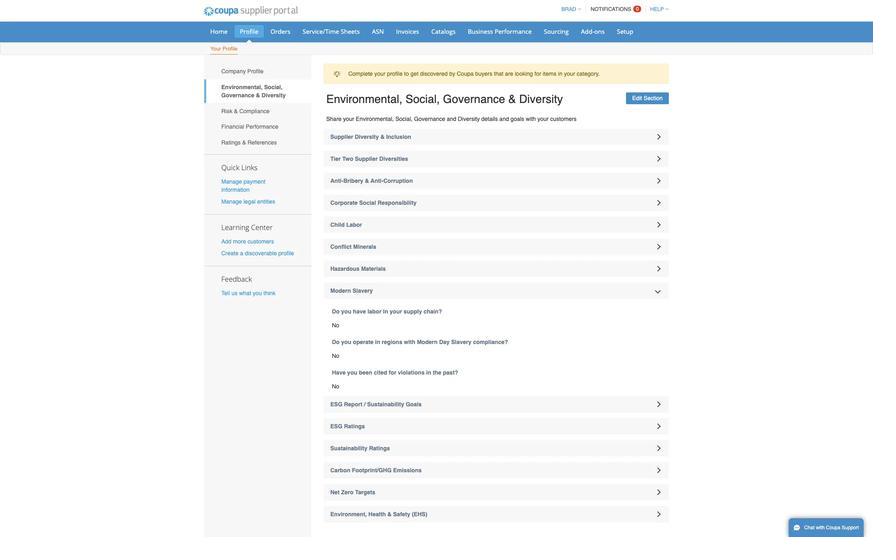 Task type: locate. For each thing, give the bounding box(es) containing it.
1 horizontal spatial with
[[526, 116, 536, 122]]

1 vertical spatial esg
[[330, 424, 343, 430]]

/
[[364, 402, 366, 408]]

navigation
[[558, 1, 669, 17]]

profile for your profile
[[223, 46, 238, 52]]

environmental, social, governance & diversity up compliance
[[221, 84, 286, 99]]

supplier inside heading
[[355, 156, 378, 162]]

performance up references
[[246, 124, 278, 130]]

& inside 'environmental, social, governance & diversity'
[[256, 92, 260, 99]]

modern left day on the bottom right of page
[[417, 339, 438, 346]]

0 vertical spatial modern
[[330, 288, 351, 294]]

manage for manage payment information
[[221, 178, 242, 185]]

& right bribery
[[365, 178, 369, 184]]

no down have
[[332, 384, 339, 390]]

1 vertical spatial do
[[332, 339, 340, 346]]

1 vertical spatial coupa
[[826, 526, 841, 531]]

with
[[526, 116, 536, 122], [404, 339, 415, 346], [816, 526, 825, 531]]

0 vertical spatial supplier
[[330, 134, 353, 140]]

0 horizontal spatial and
[[447, 116, 456, 122]]

you left have
[[341, 309, 351, 315]]

carbon footprint/ghg emissions
[[330, 468, 422, 474]]

your right complete
[[374, 71, 386, 77]]

modern slavery
[[330, 288, 373, 294]]

environmental, social, governance & diversity up the share your environmental, social, governance and diversity details and goals with your customers
[[326, 93, 563, 106]]

2 vertical spatial profile
[[247, 68, 264, 75]]

minerals
[[353, 244, 376, 250]]

sustainability right the '/'
[[367, 402, 404, 408]]

modern slavery heading
[[324, 283, 669, 299]]

have
[[332, 370, 346, 376]]

carbon footprint/ghg emissions button
[[324, 463, 669, 479]]

1 horizontal spatial for
[[535, 71, 541, 77]]

supplier diversity & inclusion
[[330, 134, 411, 140]]

2 manage from the top
[[221, 199, 242, 205]]

profile inside alert
[[387, 71, 403, 77]]

you left the been
[[347, 370, 357, 376]]

ratings inside 'dropdown button'
[[369, 446, 390, 452]]

slavery up have
[[353, 288, 373, 294]]

& left the safety
[[388, 512, 392, 518]]

esg up sustainability ratings
[[330, 424, 343, 430]]

learning
[[221, 223, 249, 232]]

2 vertical spatial environmental,
[[356, 116, 394, 122]]

0 vertical spatial performance
[[495, 27, 532, 35]]

1 vertical spatial slavery
[[451, 339, 472, 346]]

tier two supplier diversities
[[330, 156, 408, 162]]

anti-
[[330, 178, 343, 184], [371, 178, 384, 184]]

0 vertical spatial no
[[332, 322, 339, 329]]

complete
[[348, 71, 373, 77]]

two
[[342, 156, 353, 162]]

your right goals
[[538, 116, 549, 122]]

environmental, up supplier diversity & inclusion
[[356, 116, 394, 122]]

modern down hazardous
[[330, 288, 351, 294]]

1 vertical spatial sustainability
[[330, 446, 368, 452]]

share your environmental, social, governance and diversity details and goals with your customers
[[326, 116, 577, 122]]

0 horizontal spatial slavery
[[353, 288, 373, 294]]

profile down coupa supplier portal "image"
[[240, 27, 258, 35]]

performance for financial performance
[[246, 124, 278, 130]]

add more customers link
[[221, 238, 274, 245]]

slavery inside dropdown button
[[353, 288, 373, 294]]

esg left "report"
[[330, 402, 343, 408]]

tier two supplier diversities heading
[[324, 151, 669, 167]]

& up 'risk & compliance' link
[[256, 92, 260, 99]]

bribery
[[343, 178, 363, 184]]

1 vertical spatial customers
[[248, 238, 274, 245]]

performance right "business"
[[495, 27, 532, 35]]

supplier down share
[[330, 134, 353, 140]]

tier
[[330, 156, 341, 162]]

manage inside manage payment information
[[221, 178, 242, 185]]

0 horizontal spatial for
[[389, 370, 396, 376]]

in right items
[[558, 71, 563, 77]]

esg for esg report / sustainability goals
[[330, 402, 343, 408]]

2 vertical spatial ratings
[[369, 446, 390, 452]]

asn link
[[367, 25, 389, 38]]

you left operate
[[341, 339, 351, 346]]

profile right the 'your'
[[223, 46, 238, 52]]

1 manage from the top
[[221, 178, 242, 185]]

0 horizontal spatial profile
[[278, 250, 294, 257]]

1 horizontal spatial performance
[[495, 27, 532, 35]]

and left goals
[[500, 116, 509, 122]]

0 vertical spatial sustainability
[[367, 402, 404, 408]]

notifications
[[591, 6, 631, 12]]

environment, health & safety (ehs)
[[330, 512, 428, 518]]

diversity up 'risk & compliance' link
[[262, 92, 286, 99]]

catalogs link
[[426, 25, 461, 38]]

with right goals
[[526, 116, 536, 122]]

0 horizontal spatial customers
[[248, 238, 274, 245]]

diversity
[[262, 92, 286, 99], [519, 93, 563, 106], [458, 116, 480, 122], [355, 134, 379, 140]]

with right regions
[[404, 339, 415, 346]]

conflict minerals heading
[[324, 239, 669, 255]]

business performance
[[468, 27, 532, 35]]

supplier inside heading
[[330, 134, 353, 140]]

0 horizontal spatial ratings
[[221, 139, 241, 146]]

esg
[[330, 402, 343, 408], [330, 424, 343, 430]]

coupa inside alert
[[457, 71, 474, 77]]

profile left to
[[387, 71, 403, 77]]

2 horizontal spatial ratings
[[369, 446, 390, 452]]

1 vertical spatial supplier
[[355, 156, 378, 162]]

1 vertical spatial profile
[[223, 46, 238, 52]]

0 vertical spatial do
[[332, 309, 340, 315]]

inclusion
[[386, 134, 411, 140]]

no up have
[[332, 353, 339, 360]]

you for do you operate in regions with modern day slavery compliance?
[[341, 339, 351, 346]]

ratings down "report"
[[344, 424, 365, 430]]

anti-bribery & anti-corruption heading
[[324, 173, 669, 189]]

brad link
[[558, 6, 581, 12]]

in right labor
[[383, 309, 388, 315]]

slavery right day on the bottom right of page
[[451, 339, 472, 346]]

social, down get at top left
[[406, 93, 440, 106]]

profile inside "link"
[[223, 46, 238, 52]]

materials
[[361, 266, 386, 272]]

& left inclusion
[[381, 134, 385, 140]]

service/time
[[303, 27, 339, 35]]

diversity left details
[[458, 116, 480, 122]]

customers
[[550, 116, 577, 122], [248, 238, 274, 245]]

0 vertical spatial profile
[[387, 71, 403, 77]]

slavery
[[353, 288, 373, 294], [451, 339, 472, 346]]

profile for company profile
[[247, 68, 264, 75]]

environmental,
[[221, 84, 263, 91], [326, 93, 403, 106], [356, 116, 394, 122]]

ratings down financial at the left of the page
[[221, 139, 241, 146]]

you right what on the bottom
[[253, 290, 262, 297]]

carbon
[[330, 468, 350, 474]]

targets
[[355, 490, 375, 496]]

supplier diversity & inclusion heading
[[324, 129, 669, 145]]

diversity up tier two supplier diversities
[[355, 134, 379, 140]]

1 horizontal spatial slavery
[[451, 339, 472, 346]]

company profile
[[221, 68, 264, 75]]

quick links
[[221, 163, 258, 172]]

for right cited
[[389, 370, 396, 376]]

1 vertical spatial no
[[332, 353, 339, 360]]

responsibility
[[378, 200, 417, 206]]

chain?
[[424, 309, 442, 315]]

1 vertical spatial performance
[[246, 124, 278, 130]]

share
[[326, 116, 342, 122]]

0 vertical spatial ratings
[[221, 139, 241, 146]]

governance
[[221, 92, 254, 99], [443, 93, 505, 106], [414, 116, 445, 122]]

1 vertical spatial manage
[[221, 199, 242, 205]]

coupa right the by at right top
[[457, 71, 474, 77]]

0 horizontal spatial coupa
[[457, 71, 474, 77]]

your left supply
[[390, 309, 402, 315]]

0 horizontal spatial environmental, social, governance & diversity
[[221, 84, 286, 99]]

ratings & references link
[[204, 135, 311, 151]]

with right chat
[[816, 526, 825, 531]]

do left operate
[[332, 339, 340, 346]]

1 vertical spatial ratings
[[344, 424, 365, 430]]

1 do from the top
[[332, 309, 340, 315]]

0 vertical spatial customers
[[550, 116, 577, 122]]

looking
[[515, 71, 533, 77]]

goals
[[406, 402, 422, 408]]

no down modern slavery
[[332, 322, 339, 329]]

add-ons
[[581, 27, 605, 35]]

you
[[253, 290, 262, 297], [341, 309, 351, 315], [341, 339, 351, 346], [347, 370, 357, 376]]

esg inside "dropdown button"
[[330, 402, 343, 408]]

environment, health & safety (ehs) heading
[[324, 507, 669, 523]]

sustainability
[[367, 402, 404, 408], [330, 446, 368, 452]]

violations
[[398, 370, 425, 376]]

1 vertical spatial with
[[404, 339, 415, 346]]

ratings
[[221, 139, 241, 146], [344, 424, 365, 430], [369, 446, 390, 452]]

anti-bribery & anti-corruption
[[330, 178, 413, 184]]

2 esg from the top
[[330, 424, 343, 430]]

1 no from the top
[[332, 322, 339, 329]]

esg report / sustainability goals button
[[324, 397, 669, 413]]

1 horizontal spatial coupa
[[826, 526, 841, 531]]

profile
[[387, 71, 403, 77], [278, 250, 294, 257]]

1 esg from the top
[[330, 402, 343, 408]]

category.
[[577, 71, 600, 77]]

edit
[[632, 95, 642, 102]]

environmental, down complete
[[326, 93, 403, 106]]

sustainability down esg ratings in the bottom left of the page
[[330, 446, 368, 452]]

0 vertical spatial for
[[535, 71, 541, 77]]

& down "financial performance"
[[242, 139, 246, 146]]

0 vertical spatial esg
[[330, 402, 343, 408]]

profile right the discoverable in the left top of the page
[[278, 250, 294, 257]]

2 vertical spatial no
[[332, 384, 339, 390]]

0 vertical spatial environmental,
[[221, 84, 263, 91]]

1 vertical spatial social,
[[406, 93, 440, 106]]

anti- down tier
[[330, 178, 343, 184]]

1 vertical spatial environmental,
[[326, 93, 403, 106]]

manage down information
[[221, 199, 242, 205]]

sustainability inside "dropdown button"
[[367, 402, 404, 408]]

0 vertical spatial slavery
[[353, 288, 373, 294]]

0 horizontal spatial modern
[[330, 288, 351, 294]]

home
[[210, 27, 228, 35]]

edit section
[[632, 95, 663, 102]]

ratings for esg
[[344, 424, 365, 430]]

coupa supplier portal image
[[198, 1, 303, 22]]

0 vertical spatial social,
[[264, 84, 283, 91]]

1 horizontal spatial customers
[[550, 116, 577, 122]]

in right operate
[[375, 339, 380, 346]]

environmental, social, governance & diversity
[[221, 84, 286, 99], [326, 93, 563, 106]]

ratings inside dropdown button
[[344, 424, 365, 430]]

0 vertical spatial manage
[[221, 178, 242, 185]]

0 vertical spatial coupa
[[457, 71, 474, 77]]

2 horizontal spatial with
[[816, 526, 825, 531]]

social, down company profile link
[[264, 84, 283, 91]]

do you operate in regions with modern day slavery compliance?
[[332, 339, 508, 346]]

add more customers
[[221, 238, 274, 245]]

0 horizontal spatial supplier
[[330, 134, 353, 140]]

1 horizontal spatial anti-
[[371, 178, 384, 184]]

esg for esg ratings
[[330, 424, 343, 430]]

financial performance link
[[204, 119, 311, 135]]

and left details
[[447, 116, 456, 122]]

environmental, down company profile
[[221, 84, 263, 91]]

1 horizontal spatial supplier
[[355, 156, 378, 162]]

0 horizontal spatial performance
[[246, 124, 278, 130]]

1 vertical spatial profile
[[278, 250, 294, 257]]

2 do from the top
[[332, 339, 340, 346]]

sheets
[[341, 27, 360, 35]]

1 horizontal spatial profile
[[387, 71, 403, 77]]

financial
[[221, 124, 244, 130]]

support
[[842, 526, 859, 531]]

with inside button
[[816, 526, 825, 531]]

anti- up corporate social responsibility
[[371, 178, 384, 184]]

setup link
[[612, 25, 639, 38]]

asn
[[372, 27, 384, 35]]

diversity inside dropdown button
[[355, 134, 379, 140]]

social
[[359, 200, 376, 206]]

0 horizontal spatial anti-
[[330, 178, 343, 184]]

2 vertical spatial with
[[816, 526, 825, 531]]

the
[[433, 370, 442, 376]]

manage for manage legal entities
[[221, 199, 242, 205]]

1 anti- from the left
[[330, 178, 343, 184]]

1 horizontal spatial and
[[500, 116, 509, 122]]

profile up environmental, social, governance & diversity link
[[247, 68, 264, 75]]

1 vertical spatial for
[[389, 370, 396, 376]]

profile
[[240, 27, 258, 35], [223, 46, 238, 52], [247, 68, 264, 75]]

health
[[369, 512, 386, 518]]

do you have labor in your supply chain?
[[332, 309, 442, 315]]

legal
[[244, 199, 256, 205]]

anti-bribery & anti-corruption button
[[324, 173, 669, 189]]

home link
[[205, 25, 233, 38]]

your
[[210, 46, 221, 52]]

manage up information
[[221, 178, 242, 185]]

emissions
[[393, 468, 422, 474]]

do left have
[[332, 309, 340, 315]]

ratings for sustainability
[[369, 446, 390, 452]]

1 vertical spatial modern
[[417, 339, 438, 346]]

governance inside 'environmental, social, governance & diversity'
[[221, 92, 254, 99]]

2 anti- from the left
[[371, 178, 384, 184]]

coupa left support
[[826, 526, 841, 531]]

sustainability ratings heading
[[324, 441, 669, 457]]

& inside heading
[[381, 134, 385, 140]]

for left items
[[535, 71, 541, 77]]

risk & compliance
[[221, 108, 270, 114]]

esg inside dropdown button
[[330, 424, 343, 430]]

ratings up carbon footprint/ghg emissions
[[369, 446, 390, 452]]

supplier right the two
[[355, 156, 378, 162]]

social, up inclusion
[[396, 116, 413, 122]]

1 horizontal spatial ratings
[[344, 424, 365, 430]]

chat with coupa support
[[805, 526, 859, 531]]



Task type: describe. For each thing, give the bounding box(es) containing it.
risk & compliance link
[[204, 103, 311, 119]]

3 no from the top
[[332, 384, 339, 390]]

add-ons link
[[576, 25, 610, 38]]

corporate social responsibility heading
[[324, 195, 669, 211]]

items
[[543, 71, 557, 77]]

& inside dropdown button
[[388, 512, 392, 518]]

environment,
[[330, 512, 367, 518]]

details
[[482, 116, 498, 122]]

child labor
[[330, 222, 362, 228]]

a
[[240, 250, 243, 257]]

discovered
[[420, 71, 448, 77]]

2 no from the top
[[332, 353, 339, 360]]

ratings & references
[[221, 139, 277, 146]]

chat
[[805, 526, 815, 531]]

corporate social responsibility
[[330, 200, 417, 206]]

risk
[[221, 108, 232, 114]]

information
[[221, 187, 250, 193]]

sourcing
[[544, 27, 569, 35]]

net zero targets heading
[[324, 485, 669, 501]]

0
[[636, 6, 639, 12]]

2 vertical spatial social,
[[396, 116, 413, 122]]

sustainability ratings
[[330, 446, 390, 452]]

esg report / sustainability goals heading
[[324, 397, 669, 413]]

create
[[221, 250, 239, 257]]

create a discoverable profile
[[221, 250, 294, 257]]

do for do you operate in regions with modern day slavery compliance?
[[332, 339, 340, 346]]

tell
[[221, 290, 230, 297]]

you for do you have labor in your supply chain?
[[341, 309, 351, 315]]

hazardous
[[330, 266, 360, 272]]

navigation containing notifications 0
[[558, 1, 669, 17]]

environmental, social, governance & diversity inside environmental, social, governance & diversity link
[[221, 84, 286, 99]]

1 horizontal spatial environmental, social, governance & diversity
[[326, 93, 563, 106]]

manage legal entities link
[[221, 199, 275, 205]]

manage payment information link
[[221, 178, 265, 193]]

sustainability inside 'dropdown button'
[[330, 446, 368, 452]]

0 vertical spatial with
[[526, 116, 536, 122]]

ons
[[595, 27, 605, 35]]

regions
[[382, 339, 402, 346]]

have
[[353, 309, 366, 315]]

esg ratings heading
[[324, 419, 669, 435]]

conflict minerals button
[[324, 239, 669, 255]]

hazardous materials
[[330, 266, 386, 272]]

feedback
[[221, 274, 252, 284]]

been
[[359, 370, 372, 376]]

esg ratings button
[[324, 419, 669, 435]]

quick
[[221, 163, 240, 172]]

are
[[505, 71, 513, 77]]

discoverable
[[245, 250, 277, 257]]

your left category.
[[564, 71, 575, 77]]

compliance?
[[473, 339, 508, 346]]

1 and from the left
[[447, 116, 456, 122]]

carbon footprint/ghg emissions heading
[[324, 463, 669, 479]]

hazardous materials heading
[[324, 261, 669, 277]]

chat with coupa support button
[[789, 519, 864, 538]]

& right the risk
[[234, 108, 238, 114]]

tier two supplier diversities button
[[324, 151, 669, 167]]

child labor button
[[324, 217, 669, 233]]

business performance link
[[463, 25, 537, 38]]

2 and from the left
[[500, 116, 509, 122]]

help link
[[647, 6, 669, 12]]

create a discoverable profile link
[[221, 250, 294, 257]]

safety
[[393, 512, 410, 518]]

hazardous materials button
[[324, 261, 669, 277]]

add
[[221, 238, 232, 245]]

service/time sheets link
[[297, 25, 365, 38]]

in inside alert
[[558, 71, 563, 77]]

you inside button
[[253, 290, 262, 297]]

think
[[264, 290, 276, 297]]

diversity down items
[[519, 93, 563, 106]]

goals
[[511, 116, 524, 122]]

diversities
[[379, 156, 408, 162]]

1 horizontal spatial modern
[[417, 339, 438, 346]]

tell us what you think
[[221, 290, 276, 297]]

net zero targets button
[[324, 485, 669, 501]]

modern inside dropdown button
[[330, 288, 351, 294]]

you for have you been cited for violations in the past?
[[347, 370, 357, 376]]

zero
[[341, 490, 354, 496]]

in left the
[[426, 370, 431, 376]]

references
[[248, 139, 277, 146]]

tell us what you think button
[[221, 290, 276, 298]]

by
[[449, 71, 455, 77]]

past?
[[443, 370, 458, 376]]

do for do you have labor in your supply chain?
[[332, 309, 340, 315]]

& up goals
[[508, 93, 516, 106]]

help
[[650, 6, 664, 12]]

(ehs)
[[412, 512, 428, 518]]

learning center
[[221, 223, 273, 232]]

0 vertical spatial profile
[[240, 27, 258, 35]]

child
[[330, 222, 345, 228]]

environmental, social, governance & diversity link
[[204, 79, 311, 103]]

more
[[233, 238, 246, 245]]

to
[[404, 71, 409, 77]]

coupa inside button
[[826, 526, 841, 531]]

for inside alert
[[535, 71, 541, 77]]

profile link
[[235, 25, 264, 38]]

child labor heading
[[324, 217, 669, 233]]

performance for business performance
[[495, 27, 532, 35]]

your right share
[[343, 116, 354, 122]]

operate
[[353, 339, 374, 346]]

have you been cited for violations in the past?
[[332, 370, 458, 376]]

day
[[439, 339, 450, 346]]

conflict
[[330, 244, 352, 250]]

complete your profile to get discovered by coupa buyers that are looking for items in your category. alert
[[324, 64, 669, 84]]

conflict minerals
[[330, 244, 376, 250]]

company profile link
[[204, 64, 311, 79]]

labor
[[368, 309, 382, 315]]

entities
[[257, 199, 275, 205]]

0 horizontal spatial with
[[404, 339, 415, 346]]

notifications 0
[[591, 6, 639, 12]]

edit section link
[[626, 93, 669, 104]]

footprint/ghg
[[352, 468, 392, 474]]

financial performance
[[221, 124, 278, 130]]

report
[[344, 402, 362, 408]]

invoices
[[396, 27, 419, 35]]



Task type: vqa. For each thing, say whether or not it's contained in the screenshot.
the topmost Invoices "link"
no



